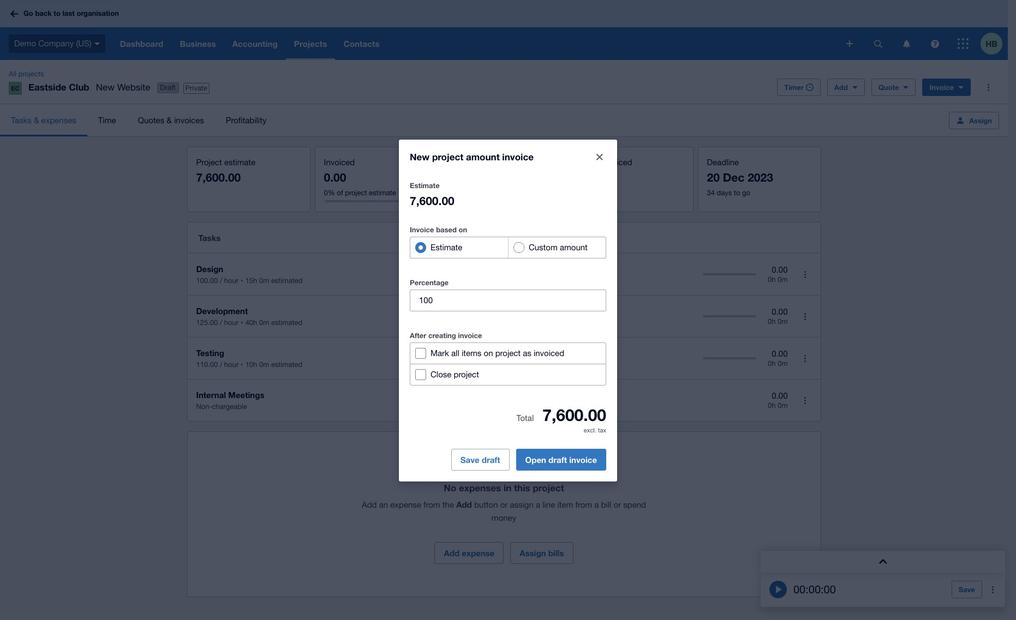 Task type: locate. For each thing, give the bounding box(es) containing it.
estimate up "invoice based on"
[[410, 181, 440, 190]]

1 horizontal spatial amount
[[560, 243, 588, 252]]

3 0h from the top
[[768, 360, 776, 368]]

0 vertical spatial 7,600.00
[[196, 171, 241, 185]]

estimate down based
[[431, 243, 463, 252]]

0 vertical spatial expenses
[[41, 115, 76, 125]]

add left an
[[362, 501, 377, 510]]

invoice for open draft invoice
[[569, 455, 597, 465]]

invoice inside dialog
[[410, 225, 434, 234]]

0 vertical spatial assign
[[970, 116, 992, 125]]

1 horizontal spatial invoice
[[930, 83, 954, 92]]

2 vertical spatial /
[[220, 361, 222, 369]]

1 horizontal spatial invoice
[[502, 151, 534, 162]]

invoice up items
[[458, 331, 482, 340]]

svg image
[[958, 38, 969, 49], [874, 40, 882, 48]]

save
[[461, 455, 480, 465], [959, 586, 975, 594]]

based
[[436, 225, 457, 234]]

invoice inside button
[[569, 455, 597, 465]]

estimated right 15h
[[271, 277, 303, 285]]

add down the on the left bottom of the page
[[444, 549, 460, 558]]

0 vertical spatial amount
[[466, 151, 500, 162]]

invoiced right be
[[602, 158, 632, 167]]

0h for development
[[768, 318, 776, 326]]

0 horizontal spatial a
[[536, 501, 540, 510]]

0 horizontal spatial &
[[34, 115, 39, 125]]

invoice
[[930, 83, 954, 92], [410, 225, 434, 234]]

1 vertical spatial new
[[410, 151, 430, 162]]

deadline 20 dec 2023 34 days to go
[[707, 158, 773, 197]]

0 horizontal spatial time
[[98, 115, 116, 125]]

tasks for tasks & expenses
[[11, 115, 32, 125]]

1 from from the left
[[424, 501, 440, 510]]

a left bill
[[595, 501, 599, 510]]

a left line
[[536, 501, 540, 510]]

0 vertical spatial expense
[[390, 501, 421, 510]]

invoiced inside after creating invoice group
[[534, 349, 564, 358]]

1 vertical spatial invoice
[[458, 331, 482, 340]]

from left the on the left bottom of the page
[[424, 501, 440, 510]]

assign bills link
[[511, 543, 573, 564]]

quote
[[879, 83, 899, 92]]

start timer image
[[770, 581, 787, 599]]

to left last
[[54, 9, 61, 18]]

amount right the custom
[[560, 243, 588, 252]]

3 hour from the top
[[224, 361, 239, 369]]

navigation
[[112, 27, 839, 60]]

svg image up quote on the top of the page
[[874, 40, 882, 48]]

1 hour from the top
[[224, 277, 239, 285]]

1 horizontal spatial to
[[734, 189, 740, 197]]

estimate right project
[[224, 158, 256, 167]]

assign
[[510, 501, 534, 510]]

tasks up design
[[198, 233, 221, 243]]

private
[[185, 84, 207, 92]]

invoice for after creating invoice
[[458, 331, 482, 340]]

1 horizontal spatial save
[[959, 586, 975, 594]]

from right item
[[576, 501, 592, 510]]

& right quotes
[[167, 115, 172, 125]]

project down invoiced
[[345, 189, 367, 197]]

0 vertical spatial estimated
[[271, 277, 303, 285]]

1 horizontal spatial expense
[[462, 549, 495, 558]]

hour down development
[[224, 319, 239, 327]]

2 vertical spatial 7,600.00
[[543, 405, 606, 425]]

all
[[451, 349, 460, 358]]

save inside the "new project amount invoice" dialog
[[461, 455, 480, 465]]

amount
[[466, 151, 500, 162], [560, 243, 588, 252]]

1 horizontal spatial a
[[595, 501, 599, 510]]

125.00
[[196, 319, 218, 327]]

estimated inside testing 110.00 / hour • 10h 0m estimated
[[271, 361, 303, 369]]

0 horizontal spatial tasks
[[11, 115, 32, 125]]

1 vertical spatial expenses
[[459, 483, 501, 494]]

3 0.00 0h 0m from the top
[[768, 349, 788, 368]]

new project amount invoice dialog
[[399, 140, 617, 482]]

0 horizontal spatial invoice
[[410, 225, 434, 234]]

invoiced right as
[[534, 349, 564, 358]]

1 / from the top
[[220, 277, 222, 285]]

0 horizontal spatial invoice
[[458, 331, 482, 340]]

invoice down excl.
[[569, 455, 597, 465]]

svg image up quote popup button
[[903, 40, 910, 48]]

1 0h from the top
[[768, 276, 776, 284]]

estimate inside invoiced 0.00 0% of project estimate
[[369, 189, 396, 197]]

this
[[514, 483, 530, 494]]

hour inside design 100.00 / hour • 15h 0m estimated
[[224, 277, 239, 285]]

svg image left hb
[[958, 38, 969, 49]]

assign down invoice popup button
[[970, 116, 992, 125]]

0 vertical spatial hour
[[224, 277, 239, 285]]

0 horizontal spatial invoiced
[[534, 349, 564, 358]]

1 vertical spatial /
[[220, 319, 222, 327]]

ec
[[11, 85, 19, 92]]

draft
[[482, 455, 500, 465], [549, 455, 567, 465]]

estimated inside design 100.00 / hour • 15h 0m estimated
[[271, 277, 303, 285]]

project left as
[[495, 349, 521, 358]]

1 horizontal spatial on
[[484, 349, 493, 358]]

1 vertical spatial save
[[959, 586, 975, 594]]

0 horizontal spatial save
[[461, 455, 480, 465]]

2 draft from the left
[[549, 455, 567, 465]]

/ down development
[[220, 319, 222, 327]]

estimate 7,600.00
[[410, 181, 455, 208]]

0 vertical spatial to
[[54, 9, 61, 18]]

close button
[[589, 146, 611, 168]]

1 vertical spatial on
[[484, 349, 493, 358]]

testing
[[196, 348, 224, 358]]

assign for assign
[[970, 116, 992, 125]]

hour left 15h
[[224, 277, 239, 285]]

estimate
[[224, 158, 256, 167], [369, 189, 396, 197], [497, 189, 524, 197]]

amount up "0% of project estimate"
[[466, 151, 500, 162]]

/ inside testing 110.00 / hour • 10h 0m estimated
[[220, 361, 222, 369]]

2 vertical spatial estimated
[[271, 361, 303, 369]]

0 horizontal spatial assign
[[520, 549, 546, 558]]

0.00 for design
[[772, 265, 788, 274]]

item
[[558, 501, 573, 510]]

be
[[590, 158, 599, 167]]

2 0h from the top
[[768, 318, 776, 326]]

add inside add popup button
[[835, 83, 848, 92]]

0 vertical spatial /
[[220, 277, 222, 285]]

0% of project estimate
[[452, 189, 524, 197]]

4 0.00 0h 0m from the top
[[768, 391, 788, 410]]

1 0.00 0h 0m from the top
[[768, 265, 788, 284]]

project inside invoiced 0.00 0% of project estimate
[[345, 189, 367, 197]]

3 / from the top
[[220, 361, 222, 369]]

0.00 0h 0m
[[768, 265, 788, 284], [768, 307, 788, 326], [768, 349, 788, 368], [768, 391, 788, 410]]

0 horizontal spatial estimate
[[224, 158, 256, 167]]

1 vertical spatial to
[[734, 189, 740, 197]]

save draft button
[[451, 449, 510, 471]]

1 vertical spatial 7,600.00
[[410, 194, 455, 208]]

estimate inside invoice based on group
[[431, 243, 463, 252]]

expenses down 'eastside club'
[[41, 115, 76, 125]]

/ inside development 125.00 / hour • 40h 0m estimated
[[220, 319, 222, 327]]

add inside "add expense" button
[[444, 549, 460, 558]]

draft right open
[[549, 455, 567, 465]]

time down new website
[[98, 115, 116, 125]]

1 vertical spatial amount
[[560, 243, 588, 252]]

invoice for invoice
[[930, 83, 954, 92]]

2 • from the top
[[241, 319, 243, 327]]

2 estimated from the top
[[271, 319, 303, 327]]

0 vertical spatial •
[[241, 277, 243, 285]]

expense inside add an expense from the add button or assign a line item from a bill or spend money
[[390, 501, 421, 510]]

mark
[[431, 349, 449, 358]]

new right club
[[96, 82, 115, 93]]

• inside design 100.00 / hour • 15h 0m estimated
[[241, 277, 243, 285]]

1 vertical spatial time
[[452, 158, 470, 167]]

invoice up 'assign' button
[[930, 83, 954, 92]]

excl.
[[584, 427, 597, 434]]

0% down invoiced
[[324, 189, 335, 197]]

1 horizontal spatial draft
[[549, 455, 567, 465]]

2 vertical spatial hour
[[224, 361, 239, 369]]

meetings
[[228, 390, 264, 400]]

svg image left go
[[10, 10, 18, 17]]

• left '10h' on the bottom of the page
[[241, 361, 243, 369]]

1 horizontal spatial or
[[614, 501, 621, 510]]

svg image inside demo company (us) popup button
[[94, 42, 100, 45]]

no
[[444, 483, 457, 494]]

1 estimated from the top
[[271, 277, 303, 285]]

2 hour from the top
[[224, 319, 239, 327]]

1 vertical spatial invoice
[[410, 225, 434, 234]]

or
[[500, 501, 508, 510], [614, 501, 621, 510]]

time
[[98, 115, 116, 125], [452, 158, 470, 167]]

2 vertical spatial invoice
[[569, 455, 597, 465]]

1 horizontal spatial 7,600.00
[[410, 194, 455, 208]]

invoiced
[[324, 158, 355, 167]]

tasks & expenses
[[11, 115, 76, 125]]

assign left bills
[[520, 549, 546, 558]]

tasks down ec
[[11, 115, 32, 125]]

2 0.00 0h 0m from the top
[[768, 307, 788, 326]]

hour for design
[[224, 277, 239, 285]]

add expense
[[444, 549, 495, 558]]

estimate down expenses
[[497, 189, 524, 197]]

estimated
[[271, 277, 303, 285], [271, 319, 303, 327], [271, 361, 303, 369]]

0 horizontal spatial from
[[424, 501, 440, 510]]

7,600.00 inside the project estimate 7,600.00
[[196, 171, 241, 185]]

add right timer button
[[835, 83, 848, 92]]

estimated for testing
[[271, 361, 303, 369]]

quotes & invoices link
[[127, 104, 215, 136]]

on right items
[[484, 349, 493, 358]]

profitability
[[226, 115, 267, 125]]

0 vertical spatial on
[[459, 225, 467, 234]]

1 vertical spatial •
[[241, 319, 243, 327]]

& left expenses
[[472, 158, 477, 167]]

spend
[[624, 501, 646, 510]]

draft up no expenses in this project
[[482, 455, 500, 465]]

time for time
[[98, 115, 116, 125]]

0 horizontal spatial draft
[[482, 455, 500, 465]]

1 or from the left
[[500, 501, 508, 510]]

hb banner
[[0, 0, 1008, 60]]

1 horizontal spatial estimate
[[369, 189, 396, 197]]

15h
[[245, 277, 257, 285]]

0 horizontal spatial expense
[[390, 501, 421, 510]]

7,600.00 up excl.
[[543, 405, 606, 425]]

time & expenses
[[452, 158, 515, 167]]

after creating invoice group
[[410, 343, 606, 386]]

1 vertical spatial hour
[[224, 319, 239, 327]]

1 horizontal spatial svg image
[[958, 38, 969, 49]]

0 horizontal spatial or
[[500, 501, 508, 510]]

• for testing
[[241, 361, 243, 369]]

2 horizontal spatial estimate
[[497, 189, 524, 197]]

assign inside button
[[970, 116, 992, 125]]

expense right an
[[390, 501, 421, 510]]

1 of from the left
[[337, 189, 343, 197]]

0% up based
[[452, 189, 463, 197]]

0 vertical spatial save
[[461, 455, 480, 465]]

1 horizontal spatial new
[[410, 151, 430, 162]]

after
[[410, 331, 427, 340]]

hour inside testing 110.00 / hour • 10h 0m estimated
[[224, 361, 239, 369]]

0m inside design 100.00 / hour • 15h 0m estimated
[[259, 277, 269, 285]]

hour inside development 125.00 / hour • 40h 0m estimated
[[224, 319, 239, 327]]

• left 15h
[[241, 277, 243, 285]]

add button
[[827, 79, 865, 96]]

project estimate 7,600.00
[[196, 158, 256, 185]]

/ inside design 100.00 / hour • 15h 0m estimated
[[220, 277, 222, 285]]

0.00 for development
[[772, 307, 788, 316]]

open draft invoice
[[525, 455, 597, 465]]

to left go
[[734, 189, 740, 197]]

estimate for estimate
[[431, 243, 463, 252]]

go back to last organisation
[[23, 9, 119, 18]]

estimate inside "estimate 7,600.00"
[[410, 181, 440, 190]]

add for add expense
[[444, 549, 460, 558]]

from
[[424, 501, 440, 510], [576, 501, 592, 510]]

0 horizontal spatial 7,600.00
[[196, 171, 241, 185]]

& down eastside
[[34, 115, 39, 125]]

eastside club
[[28, 81, 89, 93]]

1 draft from the left
[[482, 455, 500, 465]]

0 horizontal spatial expenses
[[41, 115, 76, 125]]

0 vertical spatial invoiced
[[602, 158, 632, 167]]

100.00
[[196, 277, 218, 285]]

2 / from the top
[[220, 319, 222, 327]]

1 • from the top
[[241, 277, 243, 285]]

0 horizontal spatial 0%
[[324, 189, 335, 197]]

110.00
[[196, 361, 218, 369]]

assign bills
[[520, 549, 564, 558]]

7,600.00 down project
[[196, 171, 241, 185]]

hour left '10h' on the bottom of the page
[[224, 361, 239, 369]]

estimated inside development 125.00 / hour • 40h 0m estimated
[[271, 319, 303, 327]]

open
[[525, 455, 546, 465]]

3 • from the top
[[241, 361, 243, 369]]

as
[[523, 349, 532, 358]]

1 horizontal spatial time
[[452, 158, 470, 167]]

• inside development 125.00 / hour • 40h 0m estimated
[[241, 319, 243, 327]]

1 vertical spatial assign
[[520, 549, 546, 558]]

all
[[9, 70, 16, 78]]

1 horizontal spatial &
[[167, 115, 172, 125]]

a
[[536, 501, 540, 510], [595, 501, 599, 510]]

1 horizontal spatial assign
[[970, 116, 992, 125]]

1 vertical spatial invoiced
[[534, 349, 564, 358]]

of down time & expenses
[[465, 189, 471, 197]]

• left 40h
[[241, 319, 243, 327]]

1 vertical spatial estimated
[[271, 319, 303, 327]]

0 vertical spatial estimate
[[410, 181, 440, 190]]

deadline
[[707, 158, 739, 167]]

• inside testing 110.00 / hour • 10h 0m estimated
[[241, 361, 243, 369]]

1 vertical spatial estimate
[[431, 243, 463, 252]]

line
[[543, 501, 555, 510]]

or up money
[[500, 501, 508, 510]]

0 horizontal spatial to
[[54, 9, 61, 18]]

0 horizontal spatial amount
[[466, 151, 500, 162]]

2 vertical spatial •
[[241, 361, 243, 369]]

estimated for design
[[271, 277, 303, 285]]

project
[[196, 158, 222, 167]]

custom
[[529, 243, 558, 252]]

estimate left "estimate 7,600.00"
[[369, 189, 396, 197]]

1 0% from the left
[[324, 189, 335, 197]]

1 horizontal spatial from
[[576, 501, 592, 510]]

invoice
[[502, 151, 534, 162], [458, 331, 482, 340], [569, 455, 597, 465]]

invoice left based
[[410, 225, 434, 234]]

project
[[432, 151, 464, 162], [345, 189, 367, 197], [473, 189, 495, 197], [495, 349, 521, 358], [454, 370, 479, 379], [533, 483, 564, 494]]

estimated right '10h' on the bottom of the page
[[271, 361, 303, 369]]

svg image right (us)
[[94, 42, 100, 45]]

close
[[431, 370, 452, 379]]

/ right 100.00
[[220, 277, 222, 285]]

expenses
[[479, 158, 515, 167]]

7,600.00 up "invoice based on"
[[410, 194, 455, 208]]

• for development
[[241, 319, 243, 327]]

draft for save
[[482, 455, 500, 465]]

draft
[[160, 84, 176, 92]]

all projects link
[[4, 69, 48, 80]]

expenses up 'button'
[[459, 483, 501, 494]]

& for time
[[472, 158, 477, 167]]

0 horizontal spatial of
[[337, 189, 343, 197]]

or right bill
[[614, 501, 621, 510]]

invoice up "0% of project estimate"
[[502, 151, 534, 162]]

new up "estimate 7,600.00"
[[410, 151, 430, 162]]

0 horizontal spatial new
[[96, 82, 115, 93]]

hour
[[224, 277, 239, 285], [224, 319, 239, 327], [224, 361, 239, 369]]

0 vertical spatial invoice
[[930, 83, 954, 92]]

new website
[[96, 82, 150, 93]]

time left expenses
[[452, 158, 470, 167]]

2 horizontal spatial invoice
[[569, 455, 597, 465]]

1 vertical spatial tasks
[[198, 233, 221, 243]]

1 vertical spatial expense
[[462, 549, 495, 558]]

save for save
[[959, 586, 975, 594]]

1 horizontal spatial 0%
[[452, 189, 463, 197]]

1 horizontal spatial of
[[465, 189, 471, 197]]

0 vertical spatial time
[[98, 115, 116, 125]]

0 vertical spatial tasks
[[11, 115, 32, 125]]

new
[[96, 82, 115, 93], [410, 151, 430, 162]]

•
[[241, 277, 243, 285], [241, 319, 243, 327], [241, 361, 243, 369]]

of down invoiced
[[337, 189, 343, 197]]

3 estimated from the top
[[271, 361, 303, 369]]

0.00
[[324, 171, 346, 185], [772, 265, 788, 274], [772, 307, 788, 316], [772, 349, 788, 358], [772, 391, 788, 401]]

invoice inside popup button
[[930, 83, 954, 92]]

on right based
[[459, 225, 467, 234]]

1 horizontal spatial invoiced
[[602, 158, 632, 167]]

add for add an expense from the add button or assign a line item from a bill or spend money
[[362, 501, 377, 510]]

svg image
[[10, 10, 18, 17], [903, 40, 910, 48], [931, 40, 939, 48], [847, 40, 853, 47], [94, 42, 100, 45]]

1 horizontal spatial tasks
[[198, 233, 221, 243]]

2 horizontal spatial &
[[472, 158, 477, 167]]

expenses
[[41, 115, 76, 125], [459, 483, 501, 494]]

new inside dialog
[[410, 151, 430, 162]]

expense down money
[[462, 549, 495, 558]]

0 vertical spatial new
[[96, 82, 115, 93]]

estimated right 40h
[[271, 319, 303, 327]]

/ right 110.00
[[220, 361, 222, 369]]

svg image up invoice popup button
[[931, 40, 939, 48]]



Task type: describe. For each thing, give the bounding box(es) containing it.
profitability link
[[215, 104, 278, 136]]

in
[[504, 483, 512, 494]]

navigation inside the hb banner
[[112, 27, 839, 60]]

save button
[[952, 581, 983, 599]]

project up "estimate 7,600.00"
[[432, 151, 464, 162]]

save for save draft
[[461, 455, 480, 465]]

2 from from the left
[[576, 501, 592, 510]]

bill
[[601, 501, 612, 510]]

close image
[[597, 154, 603, 160]]

assign for assign bills
[[520, 549, 546, 558]]

save draft
[[461, 455, 500, 465]]

timer
[[785, 83, 804, 92]]

/ for testing
[[220, 361, 222, 369]]

of inside invoiced 0.00 0% of project estimate
[[337, 189, 343, 197]]

chargeable
[[212, 403, 247, 411]]

/ for design
[[220, 277, 222, 285]]

0m inside testing 110.00 / hour • 10h 0m estimated
[[259, 361, 269, 369]]

expenses inside tasks & expenses link
[[41, 115, 76, 125]]

hour for development
[[224, 319, 239, 327]]

0% inside invoiced 0.00 0% of project estimate
[[324, 189, 335, 197]]

go back to last organisation link
[[7, 4, 125, 23]]

an
[[379, 501, 388, 510]]

quotes
[[138, 115, 164, 125]]

2 horizontal spatial 7,600.00
[[543, 405, 606, 425]]

invoices
[[174, 115, 204, 125]]

0.00 inside invoiced 0.00 0% of project estimate
[[324, 171, 346, 185]]

svg image inside 'go back to last organisation' "link"
[[10, 10, 18, 17]]

on inside after creating invoice group
[[484, 349, 493, 358]]

money
[[492, 514, 516, 523]]

4 0h from the top
[[768, 402, 776, 410]]

0.00 0h 0m for development
[[768, 307, 788, 326]]

percentage
[[410, 278, 449, 287]]

all projects
[[9, 70, 44, 78]]

mark all items on project as invoiced
[[431, 349, 564, 358]]

to inside deadline 20 dec 2023 34 days to go
[[734, 189, 740, 197]]

no expenses in this project
[[444, 483, 564, 494]]

estimated for development
[[271, 319, 303, 327]]

0.00 0h 0m for testing
[[768, 349, 788, 368]]

0 horizontal spatial svg image
[[874, 40, 882, 48]]

dec
[[723, 171, 745, 185]]

& for quotes
[[167, 115, 172, 125]]

project down items
[[454, 370, 479, 379]]

0 vertical spatial invoice
[[502, 151, 534, 162]]

eastside
[[28, 81, 66, 93]]

hb button
[[981, 27, 1008, 60]]

estimate inside the project estimate 7,600.00
[[224, 158, 256, 167]]

new project amount invoice
[[410, 151, 534, 162]]

creating
[[428, 331, 456, 340]]

tasks for tasks
[[198, 233, 221, 243]]

close project
[[431, 370, 479, 379]]

• for design
[[241, 277, 243, 285]]

new for new website
[[96, 82, 115, 93]]

0.00 0h 0m for design
[[768, 265, 788, 284]]

0h for testing
[[768, 360, 776, 368]]

website
[[117, 82, 150, 93]]

after creating invoice
[[410, 331, 482, 340]]

items
[[462, 349, 482, 358]]

club
[[69, 81, 89, 93]]

back
[[35, 9, 52, 18]]

hour for testing
[[224, 361, 239, 369]]

quotes & invoices
[[138, 115, 204, 125]]

40h
[[245, 319, 257, 327]]

draft for open
[[549, 455, 567, 465]]

projects
[[18, 70, 44, 78]]

0 field
[[410, 290, 606, 311]]

days
[[717, 189, 732, 197]]

invoice for invoice based on
[[410, 225, 434, 234]]

2 0% from the left
[[452, 189, 463, 197]]

invoice based on
[[410, 225, 467, 234]]

expense inside button
[[462, 549, 495, 558]]

open draft invoice button
[[516, 449, 606, 471]]

(us)
[[76, 39, 92, 48]]

project down time & expenses
[[473, 189, 495, 197]]

2 of from the left
[[465, 189, 471, 197]]

demo company (us) button
[[0, 27, 112, 60]]

2 a from the left
[[595, 501, 599, 510]]

10h
[[245, 361, 257, 369]]

invoice button
[[923, 79, 971, 96]]

last
[[62, 9, 75, 18]]

bills
[[548, 549, 564, 558]]

add for add
[[835, 83, 848, 92]]

button
[[474, 501, 498, 510]]

invoice based on group
[[410, 237, 606, 259]]

& for tasks
[[34, 115, 39, 125]]

2 or from the left
[[614, 501, 621, 510]]

excl. tax
[[584, 427, 606, 434]]

project up line
[[533, 483, 564, 494]]

add an expense from the add button or assign a line item from a bill or spend money
[[362, 500, 646, 523]]

1 a from the left
[[536, 501, 540, 510]]

non-
[[196, 403, 212, 411]]

assign button
[[949, 112, 999, 129]]

2023
[[748, 171, 773, 185]]

time link
[[87, 104, 127, 136]]

go
[[23, 9, 33, 18]]

0m inside development 125.00 / hour • 40h 0m estimated
[[259, 319, 269, 327]]

tasks & expenses link
[[0, 104, 87, 136]]

00:00:00
[[794, 584, 836, 596]]

custom amount
[[529, 243, 588, 252]]

svg image up add popup button
[[847, 40, 853, 47]]

timer button
[[777, 79, 821, 96]]

new for new project amount invoice
[[410, 151, 430, 162]]

add expense button
[[435, 543, 504, 564]]

to inside 'go back to last organisation' "link"
[[54, 9, 61, 18]]

development 125.00 / hour • 40h 0m estimated
[[196, 306, 303, 327]]

development
[[196, 306, 248, 316]]

invoiced 0.00 0% of project estimate
[[324, 158, 396, 197]]

0 horizontal spatial on
[[459, 225, 467, 234]]

tax
[[598, 427, 606, 434]]

demo
[[14, 39, 36, 48]]

design
[[196, 264, 223, 274]]

to be invoiced
[[579, 158, 632, 167]]

internal meetings non-chargeable
[[196, 390, 264, 411]]

organisation
[[77, 9, 119, 18]]

/ for development
[[220, 319, 222, 327]]

amount inside invoice based on group
[[560, 243, 588, 252]]

1 horizontal spatial expenses
[[459, 483, 501, 494]]

0h for design
[[768, 276, 776, 284]]

the
[[443, 501, 454, 510]]

time for time & expenses
[[452, 158, 470, 167]]

internal
[[196, 390, 226, 400]]

company
[[38, 39, 74, 48]]

go
[[742, 189, 751, 197]]

estimate for estimate 7,600.00
[[410, 181, 440, 190]]

demo company (us)
[[14, 39, 92, 48]]

total
[[517, 414, 534, 423]]

0.00 for testing
[[772, 349, 788, 358]]

testing 110.00 / hour • 10h 0m estimated
[[196, 348, 303, 369]]

to
[[579, 158, 588, 167]]

add right the on the left bottom of the page
[[456, 500, 472, 510]]



Task type: vqa. For each thing, say whether or not it's contained in the screenshot.
JS
no



